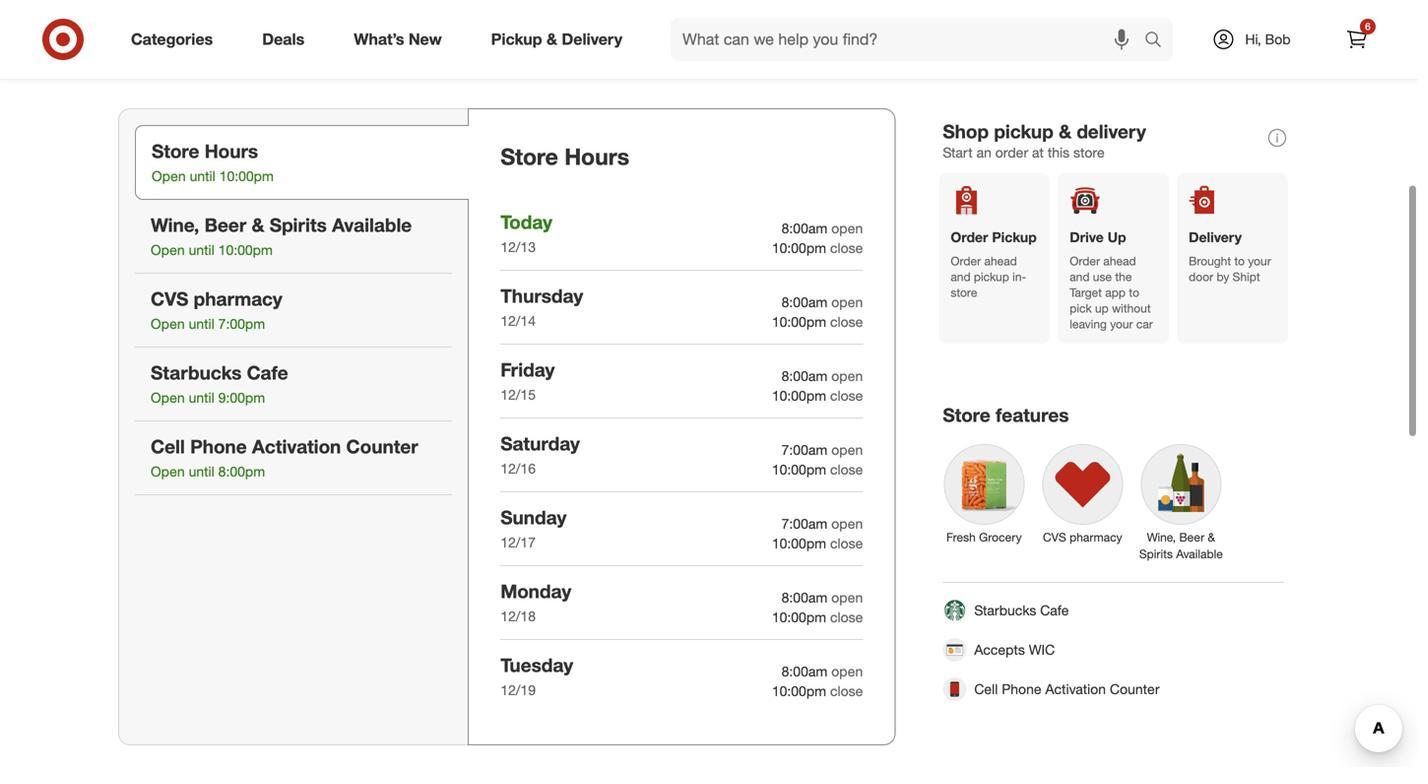 Task type: describe. For each thing, give the bounding box(es) containing it.
today
[[501, 211, 553, 233]]

drive
[[1070, 229, 1104, 246]]

car
[[1137, 317, 1153, 332]]

cell for cell phone activation counter open until 8:00pm
[[151, 435, 185, 458]]

12/18
[[501, 608, 536, 625]]

the
[[1115, 270, 1132, 284]]

grocery
[[979, 530, 1022, 544]]

open for cvs pharmacy
[[151, 315, 185, 333]]

in-
[[1013, 270, 1027, 284]]

leaving
[[1070, 317, 1107, 332]]

10:00pm for tuesday
[[772, 682, 827, 700]]

8:00am open 10:00pm close for tuesday
[[772, 663, 863, 700]]

categories
[[131, 30, 213, 49]]

phone for cell phone activation counter open until 8:00pm
[[190, 435, 247, 458]]

what's
[[354, 30, 404, 49]]

tuesday 12/19
[[501, 654, 573, 699]]

8:00am open 10:00pm close for friday
[[772, 367, 863, 404]]

close for friday
[[830, 387, 863, 404]]

hours for store hours open until 10:00pm
[[205, 140, 258, 163]]

starbucks for starbucks cafe
[[975, 602, 1037, 619]]

thursday 12/14
[[501, 285, 583, 330]]

by
[[1217, 270, 1230, 284]]

an
[[977, 144, 992, 161]]

cafe for starbucks cafe open until 9:00pm
[[247, 362, 288, 384]]

monday
[[501, 580, 571, 603]]

cell phone activation counter
[[975, 681, 1160, 698]]

7:00am open 10:00pm close for saturday
[[772, 441, 863, 478]]

deals
[[262, 30, 305, 49]]

shop
[[943, 120, 989, 143]]

10:00pm inside "wine, beer & spirits available open until 10:00pm"
[[218, 242, 273, 259]]

categories link
[[114, 18, 238, 61]]

until for store
[[190, 168, 215, 185]]

and for order
[[951, 270, 971, 284]]

close for tuesday
[[830, 682, 863, 700]]

What can we help you find? suggestions appear below search field
[[671, 18, 1150, 61]]

7:00am for saturday
[[782, 441, 828, 458]]

open inside "wine, beer & spirits available open until 10:00pm"
[[151, 242, 185, 259]]

saturday
[[501, 432, 580, 455]]

order pickup order ahead and pickup in- store
[[951, 229, 1037, 300]]

counter for cell phone activation counter open until 8:00pm
[[346, 435, 418, 458]]

wine, beer & spirits available link
[[1132, 435, 1231, 566]]

to inside drive up order ahead and use the target app to pick up without leaving your car
[[1129, 285, 1140, 300]]

your inside delivery brought to your door by shipt
[[1248, 254, 1271, 269]]

open for starbucks cafe
[[151, 389, 185, 407]]

pickup inside 'order pickup order ahead and pickup in- store'
[[974, 270, 1009, 284]]

bob
[[1265, 31, 1291, 48]]

friday
[[501, 358, 555, 381]]

open for sunday
[[832, 515, 863, 532]]

fresh
[[947, 530, 976, 544]]

accepts
[[975, 641, 1025, 659]]

12/16
[[501, 460, 536, 477]]

sunday
[[501, 506, 567, 529]]

open for monday
[[832, 589, 863, 606]]

this
[[1048, 144, 1070, 161]]

store for store features
[[943, 404, 991, 427]]

order
[[996, 144, 1029, 161]]

8:00pm
[[218, 463, 265, 480]]

start
[[943, 144, 973, 161]]

phone for cell phone activation counter
[[1002, 681, 1042, 698]]

wine, for wine, beer & spirits available
[[1147, 530, 1176, 544]]

pickup & delivery
[[491, 30, 623, 49]]

close for thursday
[[830, 313, 863, 330]]

fresh grocery link
[[935, 435, 1034, 550]]

fresh grocery
[[947, 530, 1022, 544]]

10:00pm for friday
[[772, 387, 827, 404]]

monday 12/18
[[501, 580, 571, 625]]

order for drive up
[[1070, 254, 1100, 269]]

8:00am open 10:00pm close for monday
[[772, 589, 863, 626]]

deals link
[[245, 18, 329, 61]]

open for today
[[832, 220, 863, 237]]

use
[[1093, 270, 1112, 284]]

8:00am for monday
[[782, 589, 828, 606]]

8:00am for friday
[[782, 367, 828, 385]]

activation for cell phone activation counter open until 8:00pm
[[252, 435, 341, 458]]

pharmacy for cvs pharmacy
[[1070, 530, 1123, 544]]

open for friday
[[832, 367, 863, 385]]

store hours open until 10:00pm
[[152, 140, 274, 185]]

target
[[1070, 285, 1102, 300]]

0 horizontal spatial pickup
[[491, 30, 542, 49]]

10:00pm for today
[[772, 239, 827, 257]]

hi,
[[1246, 31, 1262, 48]]

& for wine, beer & spirits available
[[1208, 530, 1216, 544]]

9:00pm
[[218, 389, 265, 407]]

& for wine, beer & spirits available open until 10:00pm
[[252, 214, 264, 236]]

8:00am open 10:00pm close for today
[[772, 220, 863, 257]]

up
[[1108, 229, 1127, 246]]

what's new link
[[337, 18, 467, 61]]

cvs pharmacy open until 7:00pm
[[151, 288, 282, 333]]

search button
[[1136, 18, 1183, 65]]

pharmacy for cvs pharmacy open until 7:00pm
[[194, 288, 282, 310]]

6 link
[[1336, 18, 1379, 61]]

cell phone activation counter open until 8:00pm
[[151, 435, 418, 480]]

beer for wine, beer & spirits available
[[1180, 530, 1205, 544]]

delivery
[[1077, 120, 1146, 143]]

new
[[409, 30, 442, 49]]



Task type: locate. For each thing, give the bounding box(es) containing it.
pharmacy up 7:00pm
[[194, 288, 282, 310]]

open inside cvs pharmacy open until 7:00pm
[[151, 315, 185, 333]]

0 vertical spatial delivery
[[562, 30, 623, 49]]

0 horizontal spatial store
[[951, 285, 978, 300]]

pickup
[[491, 30, 542, 49], [992, 229, 1037, 246]]

0 horizontal spatial hours
[[205, 140, 258, 163]]

5 close from the top
[[830, 535, 863, 552]]

0 vertical spatial spirits
[[270, 214, 327, 236]]

activation inside cell phone activation counter open until 8:00pm
[[252, 435, 341, 458]]

close
[[830, 239, 863, 257], [830, 313, 863, 330], [830, 387, 863, 404], [830, 461, 863, 478], [830, 535, 863, 552], [830, 609, 863, 626], [830, 682, 863, 700]]

4 8:00am open 10:00pm close from the top
[[772, 589, 863, 626]]

1 vertical spatial pickup
[[974, 270, 1009, 284]]

ahead up 'in-'
[[985, 254, 1017, 269]]

at
[[1032, 144, 1044, 161]]

close for today
[[830, 239, 863, 257]]

store inside 'order pickup order ahead and pickup in- store'
[[951, 285, 978, 300]]

beer for wine, beer & spirits available open until 10:00pm
[[205, 214, 246, 236]]

brought
[[1189, 254, 1231, 269]]

1 horizontal spatial and
[[1070, 270, 1090, 284]]

store capabilities with hours, vertical tabs tab list
[[118, 108, 469, 746]]

ahead inside 'order pickup order ahead and pickup in- store'
[[985, 254, 1017, 269]]

and inside 'order pickup order ahead and pickup in- store'
[[951, 270, 971, 284]]

spirits for wine, beer & spirits available open until 10:00pm
[[270, 214, 327, 236]]

1 horizontal spatial delivery
[[1189, 229, 1242, 246]]

7:00pm
[[218, 315, 265, 333]]

12/14
[[501, 312, 536, 330]]

wic
[[1029, 641, 1055, 659]]

your inside drive up order ahead and use the target app to pick up without leaving your car
[[1110, 317, 1133, 332]]

pickup right new
[[491, 30, 542, 49]]

ahead up the
[[1104, 254, 1136, 269]]

starbucks up 9:00pm at the bottom of page
[[151, 362, 242, 384]]

1 vertical spatial phone
[[1002, 681, 1042, 698]]

available for wine, beer & spirits available
[[1176, 547, 1223, 561]]

0 vertical spatial wine,
[[151, 214, 199, 236]]

delivery inside delivery brought to your door by shipt
[[1189, 229, 1242, 246]]

1 vertical spatial your
[[1110, 317, 1133, 332]]

cell down starbucks cafe open until 9:00pm
[[151, 435, 185, 458]]

spirits
[[270, 214, 327, 236], [1139, 547, 1173, 561]]

7:00am open 10:00pm close
[[772, 441, 863, 478], [772, 515, 863, 552]]

drive up order ahead and use the target app to pick up without leaving your car
[[1070, 229, 1153, 332]]

1 horizontal spatial cafe
[[1040, 602, 1069, 619]]

pickup inside 'order pickup order ahead and pickup in- store'
[[992, 229, 1037, 246]]

0 horizontal spatial counter
[[346, 435, 418, 458]]

10:00pm for monday
[[772, 609, 827, 626]]

12/19
[[501, 682, 536, 699]]

store
[[152, 140, 199, 163], [501, 143, 558, 170], [943, 404, 991, 427]]

2 7:00am open 10:00pm close from the top
[[772, 515, 863, 552]]

0 vertical spatial counter
[[346, 435, 418, 458]]

0 horizontal spatial cafe
[[247, 362, 288, 384]]

1 horizontal spatial available
[[1176, 547, 1223, 561]]

2 7:00am from the top
[[782, 515, 828, 532]]

starbucks for starbucks cafe open until 9:00pm
[[151, 362, 242, 384]]

0 horizontal spatial beer
[[205, 214, 246, 236]]

ahead for up
[[1104, 254, 1136, 269]]

tuesday
[[501, 654, 573, 677]]

phone up 8:00pm
[[190, 435, 247, 458]]

and for drive
[[1070, 270, 1090, 284]]

open
[[832, 220, 863, 237], [832, 293, 863, 311], [832, 367, 863, 385], [832, 441, 863, 458], [832, 515, 863, 532], [832, 589, 863, 606], [832, 663, 863, 680]]

friday 12/15
[[501, 358, 555, 403]]

and left 'in-'
[[951, 270, 971, 284]]

hours inside store hours open until 10:00pm
[[205, 140, 258, 163]]

1 and from the left
[[951, 270, 971, 284]]

1 vertical spatial cvs
[[1043, 530, 1067, 544]]

until inside "wine, beer & spirits available open until 10:00pm"
[[189, 242, 215, 259]]

order inside drive up order ahead and use the target app to pick up without leaving your car
[[1070, 254, 1100, 269]]

cvs for cvs pharmacy
[[1043, 530, 1067, 544]]

spirits inside wine, beer & spirits available
[[1139, 547, 1173, 561]]

hours
[[205, 140, 258, 163], [565, 143, 629, 170]]

0 horizontal spatial phone
[[190, 435, 247, 458]]

available
[[332, 214, 412, 236], [1176, 547, 1223, 561]]

1 vertical spatial to
[[1129, 285, 1140, 300]]

starbucks cafe
[[975, 602, 1069, 619]]

until for cvs
[[189, 315, 215, 333]]

0 vertical spatial to
[[1235, 254, 1245, 269]]

and inside drive up order ahead and use the target app to pick up without leaving your car
[[1070, 270, 1090, 284]]

pharmacy inside 'link'
[[1070, 530, 1123, 544]]

1 horizontal spatial beer
[[1180, 530, 1205, 544]]

pickup left 'in-'
[[974, 270, 1009, 284]]

2 and from the left
[[1070, 270, 1090, 284]]

without
[[1112, 301, 1151, 316]]

to inside delivery brought to your door by shipt
[[1235, 254, 1245, 269]]

0 vertical spatial store
[[1074, 144, 1105, 161]]

cafe up wic at the bottom right of the page
[[1040, 602, 1069, 619]]

0 horizontal spatial your
[[1110, 317, 1133, 332]]

0 vertical spatial cafe
[[247, 362, 288, 384]]

wine, beer & spirits available open until 10:00pm
[[151, 214, 412, 259]]

8:00am for tuesday
[[782, 663, 828, 680]]

8:00am open 10:00pm close for thursday
[[772, 293, 863, 330]]

0 vertical spatial 7:00am open 10:00pm close
[[772, 441, 863, 478]]

1 8:00am open 10:00pm close from the top
[[772, 220, 863, 257]]

8:00am open 10:00pm close
[[772, 220, 863, 257], [772, 293, 863, 330], [772, 367, 863, 404], [772, 589, 863, 626], [772, 663, 863, 700]]

4 8:00am from the top
[[782, 589, 828, 606]]

1 horizontal spatial activation
[[1046, 681, 1106, 698]]

1 vertical spatial cell
[[975, 681, 998, 698]]

0 horizontal spatial cvs
[[151, 288, 189, 310]]

shop pickup & delivery start an order at this store
[[943, 120, 1146, 161]]

activation up 8:00pm
[[252, 435, 341, 458]]

until inside cvs pharmacy open until 7:00pm
[[189, 315, 215, 333]]

3 open from the top
[[832, 367, 863, 385]]

1 vertical spatial 7:00am open 10:00pm close
[[772, 515, 863, 552]]

5 8:00am open 10:00pm close from the top
[[772, 663, 863, 700]]

10:00pm inside store hours open until 10:00pm
[[219, 168, 274, 185]]

1 vertical spatial beer
[[1180, 530, 1205, 544]]

7:00am
[[782, 441, 828, 458], [782, 515, 828, 532]]

until
[[190, 168, 215, 185], [189, 242, 215, 259], [189, 315, 215, 333], [189, 389, 215, 407], [189, 463, 215, 480]]

1 horizontal spatial store
[[501, 143, 558, 170]]

cafe inside starbucks cafe open until 9:00pm
[[247, 362, 288, 384]]

store hours
[[501, 143, 629, 170]]

wine, down store hours open until 10:00pm
[[151, 214, 199, 236]]

1 vertical spatial pickup
[[992, 229, 1037, 246]]

6 open from the top
[[832, 589, 863, 606]]

0 horizontal spatial available
[[332, 214, 412, 236]]

0 vertical spatial cvs
[[151, 288, 189, 310]]

7 close from the top
[[830, 682, 863, 700]]

features
[[996, 404, 1069, 427]]

app
[[1106, 285, 1126, 300]]

12/17
[[501, 534, 536, 551]]

shipt
[[1233, 270, 1261, 284]]

sunday 12/17
[[501, 506, 567, 551]]

to up without at the top right
[[1129, 285, 1140, 300]]

wine, inside wine, beer & spirits available
[[1147, 530, 1176, 544]]

1 horizontal spatial store
[[1074, 144, 1105, 161]]

cvs pharmacy link
[[1034, 435, 1132, 550]]

1 horizontal spatial phone
[[1002, 681, 1042, 698]]

door
[[1189, 270, 1214, 284]]

4 close from the top
[[830, 461, 863, 478]]

8:00am
[[782, 220, 828, 237], [782, 293, 828, 311], [782, 367, 828, 385], [782, 589, 828, 606], [782, 663, 828, 680]]

3 8:00am open 10:00pm close from the top
[[772, 367, 863, 404]]

starbucks cafe open until 9:00pm
[[151, 362, 288, 407]]

1 7:00am from the top
[[782, 441, 828, 458]]

close for saturday
[[830, 461, 863, 478]]

1 7:00am open 10:00pm close from the top
[[772, 441, 863, 478]]

hi, bob
[[1246, 31, 1291, 48]]

0 horizontal spatial to
[[1129, 285, 1140, 300]]

search
[[1136, 32, 1183, 51]]

store inside shop pickup & delivery start an order at this store
[[1074, 144, 1105, 161]]

delivery brought to your door by shipt
[[1189, 229, 1271, 284]]

1 horizontal spatial cell
[[975, 681, 998, 698]]

beer inside wine, beer & spirits available
[[1180, 530, 1205, 544]]

your up shipt
[[1248, 254, 1271, 269]]

close for monday
[[830, 609, 863, 626]]

activation for cell phone activation counter
[[1046, 681, 1106, 698]]

8:00am for today
[[782, 220, 828, 237]]

0 horizontal spatial store
[[152, 140, 199, 163]]

2 8:00am open 10:00pm close from the top
[[772, 293, 863, 330]]

cell
[[151, 435, 185, 458], [975, 681, 998, 698]]

open inside cell phone activation counter open until 8:00pm
[[151, 463, 185, 480]]

starbucks up accepts
[[975, 602, 1037, 619]]

available for wine, beer & spirits available open until 10:00pm
[[332, 214, 412, 236]]

today 12/13
[[501, 211, 553, 256]]

10:00pm for saturday
[[772, 461, 827, 478]]

saturday 12/16
[[501, 432, 580, 477]]

1 vertical spatial spirits
[[1139, 547, 1173, 561]]

0 vertical spatial pickup
[[491, 30, 542, 49]]

3 close from the top
[[830, 387, 863, 404]]

1 vertical spatial cafe
[[1040, 602, 1069, 619]]

cell down accepts
[[975, 681, 998, 698]]

what's new
[[354, 30, 442, 49]]

ahead inside drive up order ahead and use the target app to pick up without leaving your car
[[1104, 254, 1136, 269]]

pickup inside shop pickup & delivery start an order at this store
[[994, 120, 1054, 143]]

close for sunday
[[830, 535, 863, 552]]

1 ahead from the left
[[985, 254, 1017, 269]]

until inside starbucks cafe open until 9:00pm
[[189, 389, 215, 407]]

open for thursday
[[832, 293, 863, 311]]

12/15
[[501, 386, 536, 403]]

& inside "wine, beer & spirits available open until 10:00pm"
[[252, 214, 264, 236]]

pharmacy
[[194, 288, 282, 310], [1070, 530, 1123, 544]]

0 vertical spatial activation
[[252, 435, 341, 458]]

7:00am open 10:00pm close for sunday
[[772, 515, 863, 552]]

counter
[[346, 435, 418, 458], [1110, 681, 1160, 698]]

1 8:00am from the top
[[782, 220, 828, 237]]

spirits for wine, beer & spirits available
[[1139, 547, 1173, 561]]

0 horizontal spatial ahead
[[985, 254, 1017, 269]]

0 horizontal spatial starbucks
[[151, 362, 242, 384]]

activation down wic at the bottom right of the page
[[1046, 681, 1106, 698]]

your down without at the top right
[[1110, 317, 1133, 332]]

1 horizontal spatial pharmacy
[[1070, 530, 1123, 544]]

wine,
[[151, 214, 199, 236], [1147, 530, 1176, 544]]

pharmacy inside cvs pharmacy open until 7:00pm
[[194, 288, 282, 310]]

1 vertical spatial wine,
[[1147, 530, 1176, 544]]

pickup up 'order'
[[994, 120, 1054, 143]]

and
[[951, 270, 971, 284], [1070, 270, 1090, 284]]

cvs inside 'link'
[[1043, 530, 1067, 544]]

phone
[[190, 435, 247, 458], [1002, 681, 1042, 698]]

0 horizontal spatial pharmacy
[[194, 288, 282, 310]]

to up shipt
[[1235, 254, 1245, 269]]

6
[[1365, 20, 1371, 33]]

store features
[[943, 404, 1069, 427]]

1 horizontal spatial ahead
[[1104, 254, 1136, 269]]

0 horizontal spatial cell
[[151, 435, 185, 458]]

0 vertical spatial starbucks
[[151, 362, 242, 384]]

phone inside cell phone activation counter open until 8:00pm
[[190, 435, 247, 458]]

available inside "wine, beer & spirits available open until 10:00pm"
[[332, 214, 412, 236]]

cafe
[[247, 362, 288, 384], [1040, 602, 1069, 619]]

7:00am for sunday
[[782, 515, 828, 532]]

store for store hours
[[501, 143, 558, 170]]

store inside store hours open until 10:00pm
[[152, 140, 199, 163]]

until inside store hours open until 10:00pm
[[190, 168, 215, 185]]

& inside wine, beer & spirits available
[[1208, 530, 1216, 544]]

wine, inside "wine, beer & spirits available open until 10:00pm"
[[151, 214, 199, 236]]

thursday
[[501, 285, 583, 307]]

open for tuesday
[[832, 663, 863, 680]]

store for store hours open until 10:00pm
[[152, 140, 199, 163]]

0 horizontal spatial wine,
[[151, 214, 199, 236]]

10:00pm
[[219, 168, 274, 185], [772, 239, 827, 257], [218, 242, 273, 259], [772, 313, 827, 330], [772, 387, 827, 404], [772, 461, 827, 478], [772, 535, 827, 552], [772, 609, 827, 626], [772, 682, 827, 700]]

2 ahead from the left
[[1104, 254, 1136, 269]]

1 open from the top
[[832, 220, 863, 237]]

counter inside cell phone activation counter open until 8:00pm
[[346, 435, 418, 458]]

cafe up 9:00pm at the bottom of page
[[247, 362, 288, 384]]

ahead for pickup
[[985, 254, 1017, 269]]

2 8:00am from the top
[[782, 293, 828, 311]]

7 open from the top
[[832, 663, 863, 680]]

1 vertical spatial available
[[1176, 547, 1223, 561]]

0 horizontal spatial spirits
[[270, 214, 327, 236]]

&
[[547, 30, 557, 49], [1059, 120, 1072, 143], [252, 214, 264, 236], [1208, 530, 1216, 544]]

6 close from the top
[[830, 609, 863, 626]]

pick
[[1070, 301, 1092, 316]]

10:00pm for thursday
[[772, 313, 827, 330]]

0 horizontal spatial activation
[[252, 435, 341, 458]]

2 close from the top
[[830, 313, 863, 330]]

cell inside cell phone activation counter open until 8:00pm
[[151, 435, 185, 458]]

& for shop pickup & delivery start an order at this store
[[1059, 120, 1072, 143]]

1 horizontal spatial counter
[[1110, 681, 1160, 698]]

beer inside "wine, beer & spirits available open until 10:00pm"
[[205, 214, 246, 236]]

wine, beer & spirits available
[[1139, 530, 1223, 561]]

0 vertical spatial 7:00am
[[782, 441, 828, 458]]

1 horizontal spatial cvs
[[1043, 530, 1067, 544]]

1 horizontal spatial starbucks
[[975, 602, 1037, 619]]

cvs for cvs pharmacy open until 7:00pm
[[151, 288, 189, 310]]

pharmacy left wine, beer & spirits available at the right of page
[[1070, 530, 1123, 544]]

1 horizontal spatial pickup
[[992, 229, 1037, 246]]

1 vertical spatial pharmacy
[[1070, 530, 1123, 544]]

pickup & delivery link
[[474, 18, 647, 61]]

until for starbucks
[[189, 389, 215, 407]]

0 horizontal spatial delivery
[[562, 30, 623, 49]]

1 vertical spatial store
[[951, 285, 978, 300]]

0 vertical spatial your
[[1248, 254, 1271, 269]]

0 vertical spatial cell
[[151, 435, 185, 458]]

0 vertical spatial pharmacy
[[194, 288, 282, 310]]

open for saturday
[[832, 441, 863, 458]]

1 horizontal spatial your
[[1248, 254, 1271, 269]]

until inside cell phone activation counter open until 8:00pm
[[189, 463, 215, 480]]

0 horizontal spatial and
[[951, 270, 971, 284]]

and up target
[[1070, 270, 1090, 284]]

& inside shop pickup & delivery start an order at this store
[[1059, 120, 1072, 143]]

to
[[1235, 254, 1245, 269], [1129, 285, 1140, 300]]

up
[[1095, 301, 1109, 316]]

1 vertical spatial starbucks
[[975, 602, 1037, 619]]

2 open from the top
[[832, 293, 863, 311]]

wine, for wine, beer & spirits available open until 10:00pm
[[151, 214, 199, 236]]

open inside store hours open until 10:00pm
[[152, 168, 186, 185]]

cell for cell phone activation counter
[[975, 681, 998, 698]]

1 close from the top
[[830, 239, 863, 257]]

10:00pm for sunday
[[772, 535, 827, 552]]

0 vertical spatial available
[[332, 214, 412, 236]]

starbucks
[[151, 362, 242, 384], [975, 602, 1037, 619]]

pickup
[[994, 120, 1054, 143], [974, 270, 1009, 284]]

accepts wic
[[975, 641, 1055, 659]]

1 vertical spatial delivery
[[1189, 229, 1242, 246]]

5 open from the top
[[832, 515, 863, 532]]

1 horizontal spatial spirits
[[1139, 547, 1173, 561]]

order for order pickup
[[951, 254, 981, 269]]

available inside wine, beer & spirits available
[[1176, 547, 1223, 561]]

1 horizontal spatial to
[[1235, 254, 1245, 269]]

1 vertical spatial 7:00am
[[782, 515, 828, 532]]

8:00am for thursday
[[782, 293, 828, 311]]

1 vertical spatial activation
[[1046, 681, 1106, 698]]

1 horizontal spatial hours
[[565, 143, 629, 170]]

5 8:00am from the top
[[782, 663, 828, 680]]

2 horizontal spatial store
[[943, 404, 991, 427]]

12/13
[[501, 238, 536, 256]]

counter for cell phone activation counter
[[1110, 681, 1160, 698]]

hours for store hours
[[565, 143, 629, 170]]

starbucks inside starbucks cafe open until 9:00pm
[[151, 362, 242, 384]]

spirits inside "wine, beer & spirits available open until 10:00pm"
[[270, 214, 327, 236]]

4 open from the top
[[832, 441, 863, 458]]

pickup up 'in-'
[[992, 229, 1037, 246]]

0 vertical spatial beer
[[205, 214, 246, 236]]

open for store hours
[[152, 168, 186, 185]]

wine, right cvs pharmacy
[[1147, 530, 1176, 544]]

cvs
[[151, 288, 189, 310], [1043, 530, 1067, 544]]

1 horizontal spatial wine,
[[1147, 530, 1176, 544]]

0 vertical spatial pickup
[[994, 120, 1054, 143]]

cvs pharmacy
[[1043, 530, 1123, 544]]

phone down accepts wic
[[1002, 681, 1042, 698]]

0 vertical spatial phone
[[190, 435, 247, 458]]

activation
[[252, 435, 341, 458], [1046, 681, 1106, 698]]

3 8:00am from the top
[[782, 367, 828, 385]]

1 vertical spatial counter
[[1110, 681, 1160, 698]]

cafe for starbucks cafe
[[1040, 602, 1069, 619]]

open inside starbucks cafe open until 9:00pm
[[151, 389, 185, 407]]

cvs inside cvs pharmacy open until 7:00pm
[[151, 288, 189, 310]]



Task type: vqa. For each thing, say whether or not it's contained in the screenshot.


